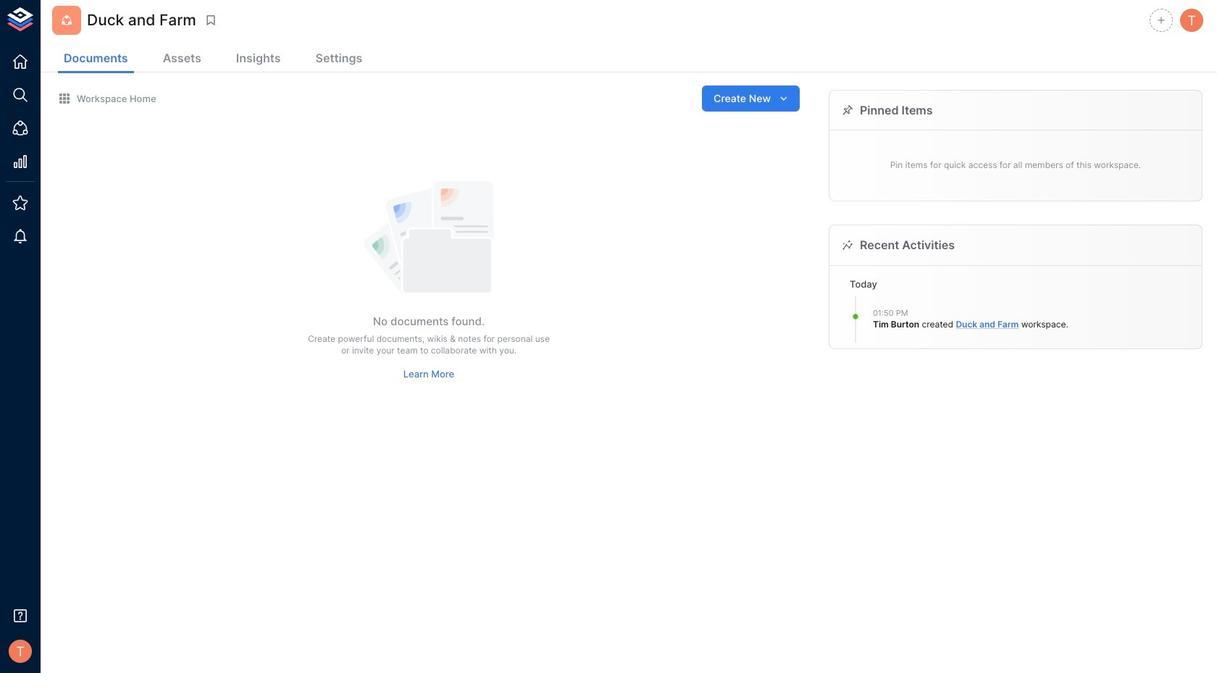 Task type: vqa. For each thing, say whether or not it's contained in the screenshot.
"Show Wiki" Image
no



Task type: locate. For each thing, give the bounding box(es) containing it.
bookmark image
[[204, 14, 217, 27]]



